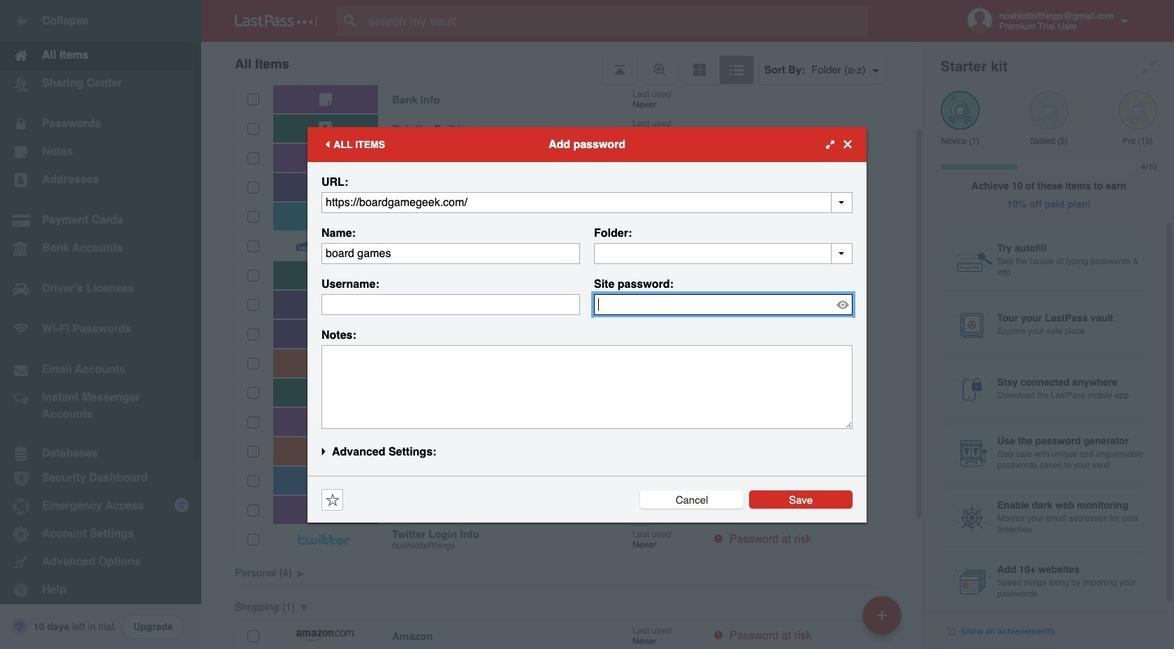 Task type: locate. For each thing, give the bounding box(es) containing it.
search my vault text field
[[337, 6, 895, 36]]

dialog
[[308, 127, 867, 523]]

None text field
[[322, 294, 580, 315], [322, 345, 853, 429], [322, 294, 580, 315], [322, 345, 853, 429]]

None text field
[[322, 192, 853, 213], [322, 243, 580, 264], [594, 243, 853, 264], [322, 192, 853, 213], [322, 243, 580, 264], [594, 243, 853, 264]]

Search search field
[[337, 6, 895, 36]]

None password field
[[594, 294, 853, 315]]



Task type: describe. For each thing, give the bounding box(es) containing it.
vault options navigation
[[201, 42, 924, 84]]

main navigation navigation
[[0, 0, 201, 649]]

lastpass image
[[235, 15, 317, 27]]

new item navigation
[[858, 592, 910, 649]]

new item image
[[877, 611, 887, 620]]



